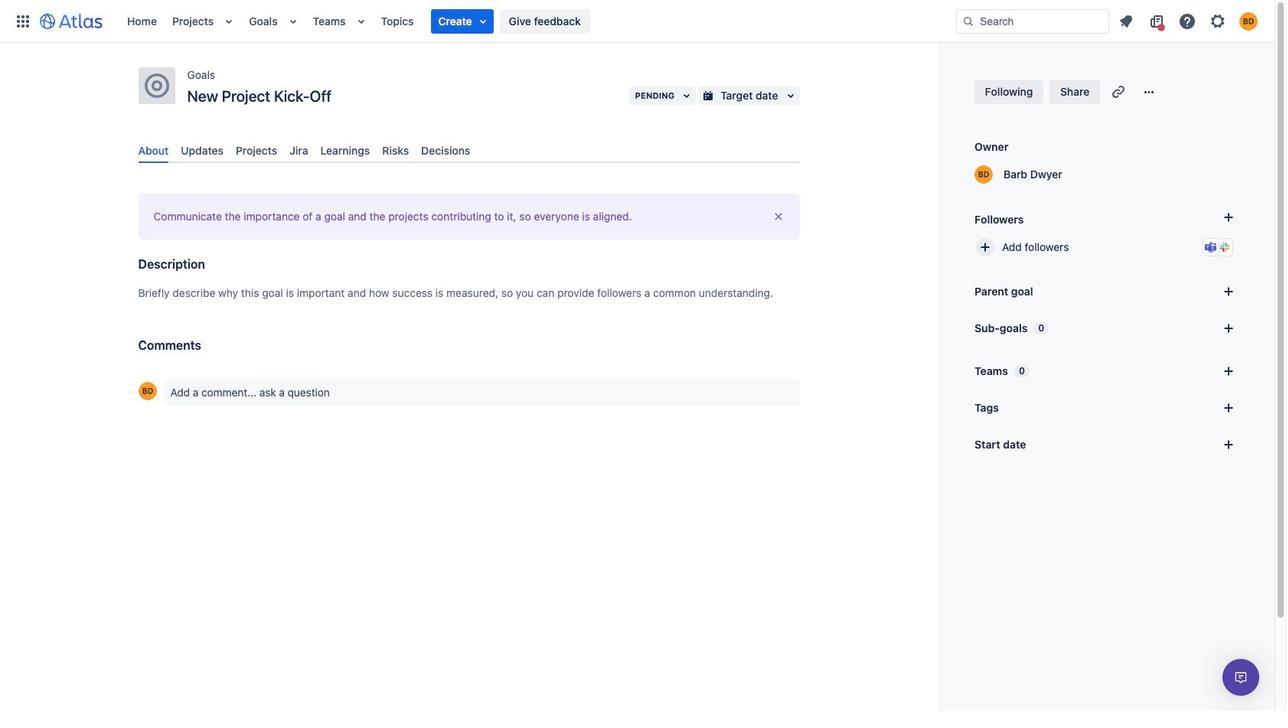 Task type: describe. For each thing, give the bounding box(es) containing it.
list item inside list
[[431, 9, 493, 33]]

close banner image
[[772, 211, 784, 223]]

account image
[[1239, 12, 1258, 30]]

1 horizontal spatial list
[[1112, 9, 1265, 33]]

search image
[[962, 15, 975, 27]]

open intercom messenger image
[[1232, 668, 1250, 687]]

add a follower image
[[1220, 208, 1238, 227]]

notifications image
[[1117, 12, 1135, 30]]

msteams logo showing  channels are connected to this goal image
[[1205, 241, 1217, 253]]

0 horizontal spatial list
[[119, 0, 956, 42]]



Task type: locate. For each thing, give the bounding box(es) containing it.
list
[[119, 0, 956, 42], [1112, 9, 1265, 33]]

switch to... image
[[14, 12, 32, 30]]

top element
[[9, 0, 956, 42]]

more icon image
[[1140, 83, 1158, 101]]

banner
[[0, 0, 1275, 43]]

list item
[[431, 9, 493, 33]]

slack logo showing nan channels are connected to this goal image
[[1219, 241, 1231, 253]]

Search field
[[956, 9, 1109, 33]]

None search field
[[956, 9, 1109, 33]]

settings image
[[1209, 12, 1227, 30]]

goal icon image
[[144, 73, 169, 98]]

tab list
[[132, 138, 806, 163]]

add follower image
[[976, 238, 994, 256]]

help image
[[1178, 12, 1197, 30]]



Task type: vqa. For each thing, say whether or not it's contained in the screenshot.
the leftmost List
yes



